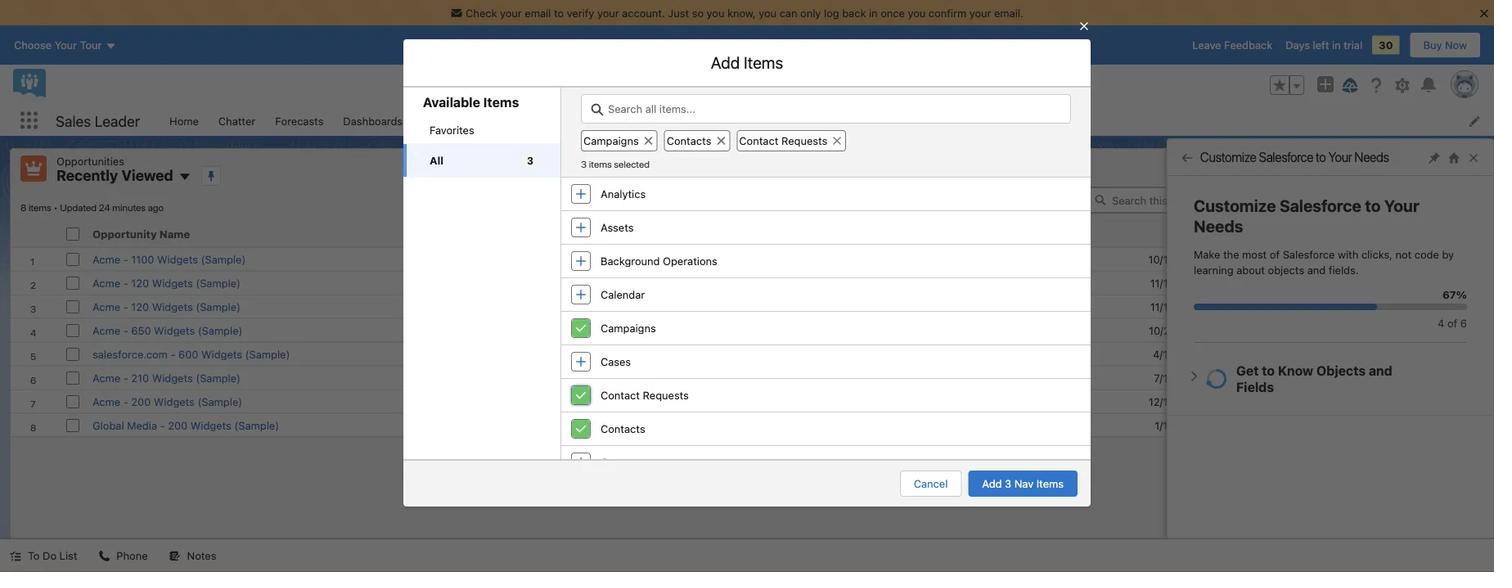 Task type: describe. For each thing, give the bounding box(es) containing it.
reports link
[[434, 106, 492, 136]]

background
[[601, 255, 660, 267]]

list view controls image
[[1285, 187, 1321, 213]]

assets
[[601, 221, 634, 234]]

calendar
[[601, 288, 645, 301]]

salesforce.com for salesforce.com - 600 widgets (sample)
[[92, 348, 168, 360]]

global for global media (sample)
[[468, 419, 500, 431]]

item number image
[[11, 221, 60, 247]]

contact requests option
[[737, 124, 853, 151]]

your inside customize salesforce to your needs
[[1385, 196, 1420, 215]]

progress bar image
[[1194, 304, 1377, 310]]

1 vertical spatial customize salesforce to your needs
[[1194, 196, 1420, 236]]

0 vertical spatial sales
[[638, 78, 677, 97]]

available items
[[423, 94, 519, 110]]

recently viewed
[[56, 167, 173, 184]]

67% status
[[1194, 278, 1467, 329]]

days left in trial
[[1286, 39, 1363, 51]]

minutes
[[112, 202, 146, 213]]

recently viewed|opportunities|list view element
[[10, 148, 1485, 539]]

2 cb from the top
[[1253, 300, 1267, 313]]

widgets down name
[[157, 253, 198, 265]]

add more items
[[989, 175, 1067, 187]]

1 cb from the top
[[1253, 253, 1267, 265]]

2 acme from the top
[[92, 277, 120, 289]]

0 vertical spatial customize salesforce to your needs
[[1201, 149, 1389, 165]]

acme for 'acme - 1100 widgets (sample)' link
[[92, 253, 120, 265]]

sales leader
[[56, 112, 140, 130]]

for
[[634, 122, 647, 135]]

selected options: list box
[[581, 124, 853, 151]]

2 you from the left
[[759, 7, 777, 19]]

days
[[1286, 39, 1310, 51]]

- left 1100
[[123, 253, 128, 265]]

notes button
[[159, 539, 226, 572]]

your left email.
[[970, 7, 991, 19]]

cancel button for edit sales leader app navigation items
[[958, 446, 1020, 472]]

progress bar progress bar
[[1194, 304, 1467, 310]]

learn
[[709, 135, 737, 147]]

learning
[[1194, 264, 1234, 276]]

app.
[[671, 122, 693, 135]]

stage element
[[759, 221, 1007, 248]]

select list display image
[[1324, 187, 1360, 213]]

objects
[[1268, 264, 1305, 276]]

app
[[734, 78, 764, 97]]

add more items button
[[975, 168, 1081, 194]]

opportunities list item
[[601, 106, 709, 136]]

needs inside customize salesforce to your needs
[[1194, 216, 1243, 236]]

nav
[[1015, 478, 1034, 490]]

more for add
[[1012, 175, 1037, 187]]

0 vertical spatial in
[[869, 7, 878, 19]]

contact inside option
[[739, 134, 779, 147]]

rename
[[793, 122, 830, 135]]

widgets up the acme - 200 widgets (sample) link
[[152, 372, 193, 384]]

add for add more items
[[989, 175, 1009, 187]]

12/10/2023
[[1149, 395, 1204, 408]]

and inside make the most of salesforce with clicks, not code by learning about objects and fields.
[[1308, 264, 1326, 276]]

code
[[1415, 248, 1439, 260]]

3 acme from the top
[[92, 300, 120, 313]]

salesforce inside make the most of salesforce with clicks, not code by learning about objects and fields.
[[1283, 248, 1335, 260]]

1 horizontal spatial in
[[1332, 39, 1341, 51]]

to inside customize salesforce to your needs
[[1365, 196, 1381, 215]]

ago
[[148, 202, 164, 213]]

items,
[[738, 122, 768, 135]]

•
[[54, 202, 58, 213]]

0 horizontal spatial requests
[[643, 389, 689, 401]]

opportunities inside 'link'
[[610, 115, 678, 127]]

learn more link
[[709, 135, 765, 147]]

salesforce.com for salesforce.com (sample)
[[468, 348, 543, 360]]

Search Recently Viewed list view. search field
[[1085, 187, 1282, 213]]

acme - 120 widgets (sample) link for closed won
[[92, 300, 241, 313]]

1 you from the left
[[707, 7, 725, 19]]

210
[[131, 372, 149, 384]]

added.
[[950, 122, 985, 135]]

reorder
[[696, 122, 735, 135]]

know,
[[728, 7, 756, 19]]

1/14/2024
[[1155, 419, 1204, 431]]

you've
[[915, 122, 948, 135]]

search...
[[590, 79, 634, 91]]

Search all items... search field
[[581, 94, 1071, 124]]

list box for sales
[[403, 207, 1091, 397]]

opportunity name button
[[86, 221, 444, 247]]

1 horizontal spatial 200
[[168, 419, 188, 431]]

buy now
[[1424, 39, 1467, 51]]

global media - 200 widgets (sample) link
[[92, 419, 279, 431]]

leave
[[1193, 39, 1221, 51]]

11/15/2023 for negotiation
[[1150, 277, 1204, 289]]

0 horizontal spatial contact requests
[[601, 389, 689, 401]]

campaigns inside list box
[[601, 322, 656, 334]]

cancel button for add items
[[900, 471, 962, 497]]

by
[[1442, 248, 1454, 260]]

check your email to verify your account. just so you know, you can only log back in once you confirm your email.
[[466, 7, 1024, 19]]

account.
[[622, 7, 665, 19]]

edit sales leader app navigation items
[[607, 78, 887, 97]]

reports list item
[[434, 106, 513, 136]]

600
[[178, 348, 198, 360]]

name
[[159, 228, 190, 240]]

24
[[99, 202, 110, 213]]

recently viewed grid
[[11, 221, 1484, 437]]

most
[[1242, 248, 1267, 260]]

save button
[[1026, 446, 1078, 472]]

0 vertical spatial items
[[885, 122, 912, 135]]

leave feedback link
[[1193, 39, 1273, 51]]

this
[[650, 122, 668, 135]]

acme - 650 widgets (sample) link
[[92, 324, 243, 336]]

buy
[[1424, 39, 1442, 51]]

- left 600
[[171, 348, 176, 360]]

the
[[1223, 248, 1239, 260]]

widgets down the acme - 1100 widgets (sample)
[[152, 277, 193, 289]]

0 vertical spatial and
[[771, 122, 790, 135]]

acme - 200 widgets (sample) link
[[92, 395, 242, 408]]

add for add 3 nav items
[[982, 478, 1002, 490]]

widgets up acme - 650 widgets (sample) link
[[152, 300, 193, 313]]

120 for closed won
[[131, 300, 149, 313]]

accounts list item
[[513, 106, 601, 136]]

0 vertical spatial salesforce
[[1259, 149, 1314, 165]]

won for 11/15/2023
[[803, 300, 825, 313]]

reports
[[444, 115, 482, 127]]

personalize
[[510, 122, 566, 135]]

acme for acme - 210 widgets (sample) link
[[92, 372, 120, 384]]

now
[[1445, 39, 1467, 51]]

7/18/2023
[[1154, 372, 1204, 384]]

confirm
[[929, 7, 967, 19]]

accounts
[[523, 115, 570, 127]]

add for add items
[[711, 53, 740, 72]]

chatter link
[[209, 106, 265, 136]]

closed won for 11/15/2023
[[766, 300, 825, 313]]

0 horizontal spatial sales
[[56, 112, 91, 130]]

favorites
[[430, 124, 474, 136]]

1 horizontal spatial needs
[[1355, 149, 1389, 165]]

requests inside option
[[782, 134, 828, 147]]

salesforce inside customize salesforce to your needs
[[1280, 196, 1362, 215]]

text default image for to do list
[[10, 550, 21, 562]]

your left 'email'
[[500, 7, 522, 19]]

3 cb from the top
[[1253, 372, 1267, 384]]

acme - 210 widgets (sample) link
[[92, 372, 241, 384]]

account name element
[[462, 221, 769, 248]]

4/16/2023
[[1153, 348, 1204, 360]]

- down opportunity
[[123, 277, 128, 289]]

phone
[[117, 550, 148, 562]]

3 inside button
[[1005, 478, 1012, 490]]

updated
[[60, 202, 97, 213]]

only
[[800, 7, 821, 19]]

0 horizontal spatial your
[[1329, 149, 1352, 165]]

accounts link
[[513, 106, 579, 136]]

not
[[1396, 248, 1412, 260]]

media for -
[[127, 419, 157, 431]]

text default image
[[169, 550, 181, 562]]

opportunity name element
[[86, 221, 462, 248]]

content
[[601, 456, 640, 469]]

list box for items
[[561, 178, 1091, 572]]

contacts inside contacts option
[[667, 134, 711, 147]]

0 vertical spatial customize
[[1201, 149, 1257, 165]]

acme - 120 widgets (sample) link for negotiation
[[92, 277, 241, 289]]

recently viewed status
[[20, 202, 60, 213]]

0 vertical spatial navigation
[[768, 78, 844, 97]]

items for 8 items • updated 24 minutes ago
[[29, 202, 51, 213]]

10/21/2022
[[1149, 324, 1204, 336]]

edit
[[607, 78, 635, 97]]

leave feedback
[[1193, 39, 1273, 51]]

650
[[131, 324, 151, 336]]

new button
[[1424, 156, 1472, 181]]



Task type: locate. For each thing, give the bounding box(es) containing it.
list containing home
[[160, 106, 1494, 136]]

notes
[[187, 550, 216, 562]]

to up list view controls icon
[[1316, 149, 1326, 165]]

remove contact requests image
[[832, 135, 843, 146]]

1 11/15/2023 from the top
[[1150, 277, 1204, 289]]

text default image
[[10, 550, 21, 562], [99, 550, 110, 562]]

sales up the opportunities list item
[[638, 78, 677, 97]]

0 horizontal spatial contact
[[601, 389, 640, 401]]

1 horizontal spatial your
[[1385, 196, 1420, 215]]

favorites link
[[403, 116, 561, 143]]

2 media from the left
[[503, 419, 533, 431]]

- left the 650
[[123, 324, 128, 336]]

11/15/2023 for closed won
[[1150, 300, 1204, 313]]

needs up make
[[1194, 216, 1243, 236]]

verify
[[567, 7, 594, 19]]

campaigns
[[583, 134, 639, 147], [601, 322, 656, 334]]

cancel for edit sales leader app navigation items
[[972, 453, 1006, 465]]

0 horizontal spatial more
[[740, 135, 765, 147]]

closed
[[766, 300, 800, 313], [766, 372, 800, 384]]

leader up recently viewed
[[95, 112, 140, 130]]

1 vertical spatial acme - 120 widgets (sample)
[[92, 300, 241, 313]]

dashboards list item
[[333, 106, 434, 136]]

2 vertical spatial add
[[982, 478, 1002, 490]]

1 text default image from the left
[[10, 550, 21, 562]]

11/15/2023
[[1150, 277, 1204, 289], [1150, 300, 1204, 313]]

cancel
[[972, 453, 1006, 465], [914, 478, 948, 490]]

1 closed from the top
[[766, 300, 800, 313]]

1 horizontal spatial items
[[589, 158, 612, 170]]

salesforce up list view controls icon
[[1259, 149, 1314, 165]]

text default image inside phone button
[[99, 550, 110, 562]]

global for global media - 200 widgets (sample)
[[92, 419, 124, 431]]

0 vertical spatial needs
[[1355, 149, 1389, 165]]

navigation items (7)
[[413, 176, 529, 187]]

campaigns option
[[581, 124, 664, 151]]

acme - 1100 widgets (sample)
[[92, 253, 246, 265]]

add 3 nav items button
[[968, 471, 1078, 497]]

just
[[668, 7, 689, 19]]

acme - 200 widgets (sample)
[[92, 395, 242, 408]]

home link
[[160, 106, 209, 136]]

opportunities down sales leader on the top
[[56, 155, 124, 167]]

1 horizontal spatial to
[[1316, 149, 1326, 165]]

0 horizontal spatial media
[[127, 419, 157, 431]]

1 horizontal spatial navigation
[[768, 78, 844, 97]]

navigation up rename
[[768, 78, 844, 97]]

about
[[1237, 264, 1265, 276]]

salesforce.com up global media (sample) at bottom
[[468, 348, 543, 360]]

acme for the acme - 200 widgets (sample) link
[[92, 395, 120, 408]]

widgets down the acme - 200 widgets (sample) link
[[191, 419, 231, 431]]

widgets right 600
[[201, 348, 242, 360]]

- up acme - 650 widgets (sample)
[[123, 300, 128, 313]]

check
[[466, 7, 497, 19]]

0 vertical spatial opportunities
[[610, 115, 678, 127]]

in right back
[[869, 7, 878, 19]]

items left you've on the top of page
[[885, 122, 912, 135]]

0 vertical spatial contact
[[739, 134, 779, 147]]

1 horizontal spatial contact requests
[[739, 134, 828, 147]]

0 vertical spatial campaigns
[[583, 134, 639, 147]]

with
[[1338, 248, 1359, 260]]

-
[[123, 253, 128, 265], [123, 277, 128, 289], [123, 300, 128, 313], [123, 324, 128, 336], [171, 348, 176, 360], [123, 372, 128, 384], [123, 395, 128, 408], [160, 419, 165, 431]]

1 closed won from the top
[[766, 300, 825, 313]]

0 horizontal spatial contacts
[[601, 423, 645, 435]]

list containing favorites
[[403, 116, 561, 178]]

1 vertical spatial salesforce
[[1280, 196, 1362, 215]]

item number element
[[11, 221, 60, 248]]

1 120 from the top
[[131, 277, 149, 289]]

0 horizontal spatial needs
[[1194, 216, 1243, 236]]

2 horizontal spatial items
[[885, 122, 912, 135]]

1 horizontal spatial global
[[468, 419, 500, 431]]

3 items selected
[[581, 158, 650, 170]]

- down the acme - 200 widgets (sample) link
[[160, 419, 165, 431]]

0 horizontal spatial to
[[554, 7, 564, 19]]

opportunity name
[[92, 228, 190, 240]]

0 horizontal spatial items
[[29, 202, 51, 213]]

customize salesforce to your needs up make the most of salesforce with clicks, not code by learning about objects and fields.
[[1194, 196, 1420, 236]]

to do list button
[[0, 539, 87, 572]]

2 acme - 120 widgets (sample) link from the top
[[92, 300, 241, 313]]

text default image inside to do list button
[[10, 550, 21, 562]]

customize up the
[[1194, 196, 1276, 215]]

items left •
[[29, 202, 51, 213]]

1 horizontal spatial leader
[[681, 78, 731, 97]]

0 vertical spatial 120
[[131, 277, 149, 289]]

needs up the select list display image
[[1355, 149, 1389, 165]]

1 vertical spatial contacts
[[601, 423, 645, 435]]

1 vertical spatial in
[[1332, 39, 1341, 51]]

close date element
[[997, 221, 1256, 248]]

campaigns down 'calendar'
[[601, 322, 656, 334]]

sales up recently
[[56, 112, 91, 130]]

1 salesforce.com from the left
[[92, 348, 168, 360]]

3 left nav
[[1005, 478, 1012, 490]]

acme for acme - 650 widgets (sample) link
[[92, 324, 120, 336]]

media down salesforce.com (sample)
[[503, 419, 533, 431]]

opportunity
[[92, 228, 157, 240]]

you right so
[[707, 7, 725, 19]]

1 acme - 120 widgets (sample) from the top
[[92, 277, 241, 289]]

1 vertical spatial closed
[[766, 372, 800, 384]]

1 vertical spatial navigation
[[413, 176, 477, 187]]

1 vertical spatial 11/15/2023
[[1150, 300, 1204, 313]]

1 media from the left
[[127, 419, 157, 431]]

1 vertical spatial cb
[[1253, 300, 1267, 313]]

items for 3 items selected
[[589, 158, 612, 170]]

1 vertical spatial needs
[[1194, 216, 1243, 236]]

0 vertical spatial add
[[711, 53, 740, 72]]

dashboards
[[343, 115, 403, 127]]

global media - 200 widgets (sample)
[[92, 419, 279, 431]]

operations
[[663, 255, 718, 267]]

1 vertical spatial items
[[589, 158, 612, 170]]

leader up reorder at the top of page
[[681, 78, 731, 97]]

0 horizontal spatial cancel
[[914, 478, 948, 490]]

1 vertical spatial acme - 120 widgets (sample) link
[[92, 300, 241, 313]]

contact requests inside contact requests option
[[739, 134, 828, 147]]

in right the left
[[1332, 39, 1341, 51]]

your
[[1329, 149, 1352, 165], [1385, 196, 1420, 215]]

navigation down all
[[413, 176, 477, 187]]

5 acme from the top
[[92, 372, 120, 384]]

widgets
[[157, 253, 198, 265], [152, 277, 193, 289], [152, 300, 193, 313], [154, 324, 195, 336], [201, 348, 242, 360], [152, 372, 193, 384], [154, 395, 195, 408], [191, 419, 231, 431]]

0 vertical spatial contacts
[[667, 134, 711, 147]]

1 vertical spatial contact requests
[[601, 389, 689, 401]]

1 vertical spatial requests
[[643, 389, 689, 401]]

1 horizontal spatial contacts
[[667, 134, 711, 147]]

add items
[[711, 53, 783, 72]]

0 vertical spatial more
[[740, 135, 765, 147]]

2 text default image from the left
[[99, 550, 110, 562]]

requests
[[782, 134, 828, 147], [643, 389, 689, 401]]

1 vertical spatial sales
[[56, 112, 91, 130]]

your up the select list display image
[[1329, 149, 1352, 165]]

1 horizontal spatial 3
[[581, 158, 587, 170]]

customize inside customize salesforce to your needs
[[1194, 196, 1276, 215]]

1 vertical spatial 120
[[131, 300, 149, 313]]

1 vertical spatial closed won
[[766, 372, 825, 384]]

2 global from the left
[[468, 419, 500, 431]]

global media (sample)
[[468, 419, 581, 431]]

120 down 1100
[[131, 277, 149, 289]]

email
[[525, 7, 551, 19]]

2 horizontal spatial you
[[908, 7, 926, 19]]

1 horizontal spatial cancel
[[972, 453, 1006, 465]]

0 vertical spatial cb
[[1253, 253, 1267, 265]]

1 horizontal spatial media
[[503, 419, 533, 431]]

(sample)
[[201, 253, 246, 265], [196, 277, 241, 289], [196, 300, 241, 313], [198, 324, 243, 336], [245, 348, 290, 360], [546, 348, 591, 360], [196, 372, 241, 384], [198, 395, 242, 408], [234, 419, 279, 431], [536, 419, 581, 431]]

opportunities up remove campaigns icon
[[610, 115, 678, 127]]

0 horizontal spatial text default image
[[10, 550, 21, 562]]

salesforce up objects
[[1283, 248, 1335, 260]]

salesforce.com up 210 at bottom
[[92, 348, 168, 360]]

3
[[527, 155, 534, 166], [581, 158, 587, 170], [1005, 478, 1012, 490]]

2 closed won from the top
[[766, 372, 825, 384]]

200 down 210 at bottom
[[131, 395, 151, 408]]

120 for negotiation
[[131, 277, 149, 289]]

contact requests
[[739, 134, 828, 147], [601, 389, 689, 401]]

dashboards link
[[333, 106, 413, 136]]

make the most of salesforce with clicks, not code by learning about objects and fields.
[[1194, 248, 1454, 276]]

chatter
[[218, 115, 255, 127]]

0 horizontal spatial in
[[869, 7, 878, 19]]

6 acme from the top
[[92, 395, 120, 408]]

and left "fields."
[[1308, 264, 1326, 276]]

3 for 3 items selected
[[581, 158, 587, 170]]

0 vertical spatial cancel
[[972, 453, 1006, 465]]

1 acme from the top
[[92, 253, 120, 265]]

so
[[692, 7, 704, 19]]

sales
[[638, 78, 677, 97], [56, 112, 91, 130]]

analytics
[[601, 188, 646, 200]]

viewed
[[122, 167, 173, 184]]

2 won from the top
[[803, 372, 825, 384]]

back
[[842, 7, 866, 19]]

your
[[500, 7, 522, 19], [597, 7, 619, 19], [970, 7, 991, 19], [569, 122, 591, 135]]

items left selected
[[589, 158, 612, 170]]

2 salesforce.com from the left
[[468, 348, 543, 360]]

67%
[[1443, 288, 1467, 300]]

- left 210 at bottom
[[123, 372, 128, 384]]

2 vertical spatial to
[[1365, 196, 1381, 215]]

widgets up 600
[[154, 324, 195, 336]]

1 vertical spatial campaigns
[[601, 322, 656, 334]]

widgets down acme - 210 widgets (sample) on the bottom left of the page
[[154, 395, 195, 408]]

1 vertical spatial opportunities
[[56, 155, 124, 167]]

media down acme - 200 widgets (sample) in the bottom left of the page
[[127, 419, 157, 431]]

list box containing analytics
[[561, 178, 1091, 572]]

8
[[20, 202, 26, 213]]

closed for 7/18/2023
[[766, 372, 800, 384]]

3 down campaigns 'option'
[[581, 158, 587, 170]]

1 horizontal spatial you
[[759, 7, 777, 19]]

1 vertical spatial 200
[[168, 419, 188, 431]]

0 horizontal spatial salesforce.com
[[92, 348, 168, 360]]

4 acme from the top
[[92, 324, 120, 336]]

1100
[[131, 253, 154, 265]]

list box
[[561, 178, 1091, 572], [403, 207, 1091, 397]]

0 vertical spatial acme - 120 widgets (sample)
[[92, 277, 241, 289]]

salesforce.com - 600 widgets (sample)
[[92, 348, 290, 360]]

your left nav
[[569, 122, 591, 135]]

1 horizontal spatial more
[[1012, 175, 1037, 187]]

more for learn
[[740, 135, 765, 147]]

10/15/2023
[[1149, 253, 1204, 265]]

closed won for 7/18/2023
[[766, 372, 825, 384]]

personalize your nav bar for this app. reorder items, and rename or remove items you've added.
[[510, 122, 985, 135]]

1 horizontal spatial sales
[[638, 78, 677, 97]]

0 vertical spatial leader
[[681, 78, 731, 97]]

0 vertical spatial 200
[[131, 395, 151, 408]]

cb left of
[[1253, 253, 1267, 265]]

2 acme - 120 widgets (sample) from the top
[[92, 300, 241, 313]]

once
[[881, 7, 905, 19]]

list
[[160, 106, 1494, 136], [403, 116, 561, 178]]

customize salesforce to your needs up list view controls icon
[[1201, 149, 1389, 165]]

2 11/15/2023 from the top
[[1150, 300, 1204, 313]]

1 won from the top
[[803, 300, 825, 313]]

salesforce up the opportunity owner alias element
[[1280, 196, 1362, 215]]

1 vertical spatial leader
[[95, 112, 140, 130]]

1 global from the left
[[92, 419, 124, 431]]

1 vertical spatial to
[[1316, 149, 1326, 165]]

to right the select list display image
[[1365, 196, 1381, 215]]

3 for 3
[[527, 155, 534, 166]]

won for 7/18/2023
[[803, 372, 825, 384]]

1 vertical spatial and
[[1308, 264, 1326, 276]]

0 horizontal spatial you
[[707, 7, 725, 19]]

opportunity owner alias element
[[1246, 221, 1441, 248]]

1 horizontal spatial opportunities
[[610, 115, 678, 127]]

campaigns inside campaigns 'option'
[[583, 134, 639, 147]]

cancel for add items
[[914, 478, 948, 490]]

contact down cases
[[601, 389, 640, 401]]

cancel button
[[958, 446, 1020, 472], [900, 471, 962, 497]]

group
[[1270, 75, 1304, 95]]

new
[[1437, 162, 1459, 175]]

home
[[169, 115, 199, 127]]

120 up the 650
[[131, 300, 149, 313]]

remove contacts image
[[716, 135, 727, 146]]

text default image left the to
[[10, 550, 21, 562]]

0 horizontal spatial leader
[[95, 112, 140, 130]]

0 vertical spatial closed
[[766, 300, 800, 313]]

1 vertical spatial add
[[989, 175, 1009, 187]]

acme - 120 widgets (sample) down the acme - 1100 widgets (sample)
[[92, 277, 241, 289]]

make
[[1194, 248, 1221, 260]]

1 acme - 120 widgets (sample) link from the top
[[92, 277, 241, 289]]

learn more
[[709, 135, 765, 147]]

11/15/2023 down 10/15/2023
[[1150, 277, 1204, 289]]

global media (sample) link
[[468, 419, 581, 431]]

0 vertical spatial requests
[[782, 134, 828, 147]]

contact right learn
[[739, 134, 779, 147]]

and right "items,"
[[771, 122, 790, 135]]

0 vertical spatial to
[[554, 7, 564, 19]]

and
[[771, 122, 790, 135], [1308, 264, 1326, 276]]

to
[[28, 550, 40, 562]]

campaigns up 3 items selected
[[583, 134, 639, 147]]

list
[[59, 550, 77, 562]]

closed for 11/15/2023
[[766, 300, 800, 313]]

120
[[131, 277, 149, 289], [131, 300, 149, 313]]

200 down the acme - 200 widgets (sample) link
[[168, 419, 188, 431]]

available
[[423, 94, 480, 110]]

2 vertical spatial salesforce
[[1283, 248, 1335, 260]]

2 vertical spatial cb
[[1253, 372, 1267, 384]]

1 horizontal spatial and
[[1308, 264, 1326, 276]]

forecasts
[[275, 115, 324, 127]]

0 vertical spatial acme - 120 widgets (sample) link
[[92, 277, 241, 289]]

opportunities link
[[601, 106, 688, 136]]

- down acme - 210 widgets (sample) on the bottom left of the page
[[123, 395, 128, 408]]

1 horizontal spatial contact
[[739, 134, 779, 147]]

customize
[[1201, 149, 1257, 165], [1194, 196, 1276, 215]]

0 horizontal spatial navigation
[[413, 176, 477, 187]]

of
[[1270, 248, 1280, 260]]

text default image left phone
[[99, 550, 110, 562]]

cb down the "about"
[[1253, 300, 1267, 313]]

1 vertical spatial customize
[[1194, 196, 1276, 215]]

contact
[[739, 134, 779, 147], [601, 389, 640, 401]]

more inside button
[[1012, 175, 1037, 187]]

you right once
[[908, 7, 926, 19]]

0 horizontal spatial 3
[[527, 155, 534, 166]]

you left can
[[759, 7, 777, 19]]

(7)
[[515, 176, 529, 187]]

1 vertical spatial more
[[1012, 175, 1037, 187]]

2 closed from the top
[[766, 372, 800, 384]]

remove campaigns image
[[643, 135, 654, 146]]

progress bar
[[1207, 369, 1227, 389]]

acme - 120 widgets (sample) link up acme - 650 widgets (sample) link
[[92, 300, 241, 313]]

remove
[[846, 122, 882, 135]]

your up not
[[1385, 196, 1420, 215]]

acme - 120 widgets (sample) link down the acme - 1100 widgets (sample)
[[92, 277, 241, 289]]

customize salesforce to your needs
[[1201, 149, 1389, 165], [1194, 196, 1420, 236]]

11/15/2023 up 10/21/2022
[[1150, 300, 1204, 313]]

None search field
[[1085, 187, 1282, 213]]

your right verify
[[597, 7, 619, 19]]

1 horizontal spatial salesforce.com
[[468, 348, 543, 360]]

200
[[131, 395, 151, 408], [168, 419, 188, 431]]

3 you from the left
[[908, 7, 926, 19]]

0 horizontal spatial 200
[[131, 395, 151, 408]]

feedback
[[1224, 39, 1273, 51]]

acme - 120 widgets (sample) up acme - 650 widgets (sample) link
[[92, 300, 241, 313]]

0 horizontal spatial opportunities
[[56, 155, 124, 167]]

acme - 120 widgets (sample) for negotiation
[[92, 277, 241, 289]]

background operations
[[601, 255, 718, 267]]

fields.
[[1329, 264, 1359, 276]]

items inside recently viewed|opportunities|list view element
[[29, 202, 51, 213]]

contacts option
[[664, 124, 737, 151]]

cell
[[60, 221, 86, 248], [1441, 270, 1484, 294], [759, 318, 997, 342], [1246, 318, 1441, 342], [759, 342, 997, 365], [1246, 342, 1441, 365], [1441, 342, 1484, 365], [1441, 365, 1484, 389], [759, 389, 997, 413], [1246, 389, 1441, 413], [1441, 389, 1484, 413], [759, 413, 997, 437], [1246, 413, 1441, 437], [1441, 413, 1484, 437]]

to right 'email'
[[554, 7, 564, 19]]

3 up (7)
[[527, 155, 534, 166]]

2 horizontal spatial to
[[1365, 196, 1381, 215]]

customize up search recently viewed list view. search box
[[1201, 149, 1257, 165]]

0 horizontal spatial and
[[771, 122, 790, 135]]

forecasts link
[[265, 106, 333, 136]]

1 vertical spatial won
[[803, 372, 825, 384]]

acme - 120 widgets (sample) for closed won
[[92, 300, 241, 313]]

acme - 650 widgets (sample)
[[92, 324, 243, 336]]

acme - 210 widgets (sample)
[[92, 372, 241, 384]]

cb down progress bar image
[[1253, 372, 1267, 384]]

text default image for phone
[[99, 550, 110, 562]]

media for (sample)
[[503, 419, 533, 431]]

2 120 from the top
[[131, 300, 149, 313]]

1 vertical spatial cancel
[[914, 478, 948, 490]]

0 vertical spatial your
[[1329, 149, 1352, 165]]

salesforce
[[1259, 149, 1314, 165], [1280, 196, 1362, 215], [1283, 248, 1335, 260]]



Task type: vqa. For each thing, say whether or not it's contained in the screenshot.
Choose
no



